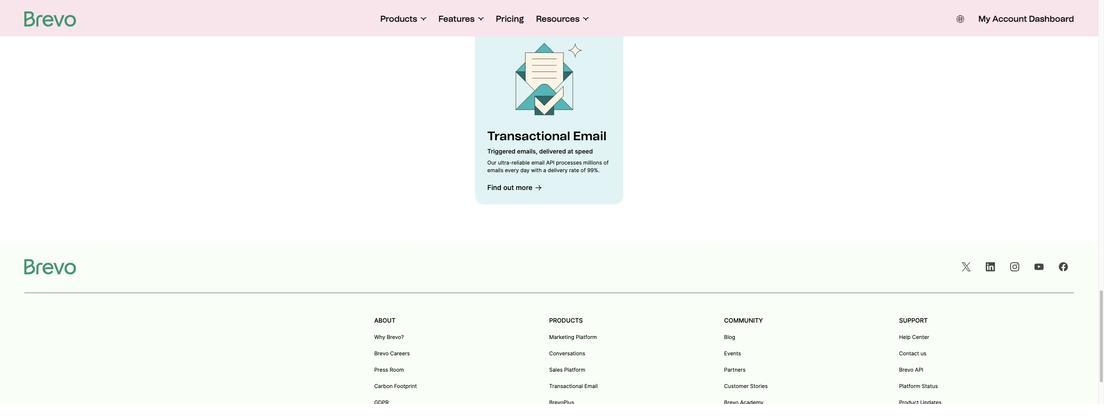 Task type: describe. For each thing, give the bounding box(es) containing it.
features
[[439, 14, 475, 24]]

partners link
[[725, 366, 746, 374]]

footprint
[[394, 383, 417, 389]]

products link
[[381, 14, 427, 24]]

at
[[568, 148, 574, 155]]

brevo api link
[[900, 366, 924, 374]]

0 vertical spatial of
[[604, 159, 609, 166]]

customer
[[725, 383, 749, 389]]

my
[[979, 14, 991, 24]]

sales platform
[[550, 367, 586, 373]]

youtube image
[[1035, 262, 1044, 272]]

brevo for brevo careers
[[374, 350, 389, 357]]

more
[[516, 184, 533, 192]]

out
[[504, 184, 514, 192]]

1 vertical spatial email
[[585, 383, 598, 389]]

brevo?
[[387, 334, 404, 340]]

0 horizontal spatial of
[[581, 167, 586, 173]]

instagram image
[[1011, 262, 1020, 272]]

resources
[[536, 14, 580, 24]]

delivery
[[548, 167, 568, 173]]

button image
[[957, 15, 965, 23]]

why brevo? link
[[374, 334, 404, 341]]

our ultra-reliable email api processes millions of emails every day with a delivery rate of 99%.
[[488, 159, 609, 173]]

99%.
[[588, 167, 600, 173]]

marketing platform
[[550, 334, 597, 340]]

center
[[913, 334, 930, 340]]

processes
[[556, 159, 582, 166]]

account
[[993, 14, 1028, 24]]

brevo api
[[900, 367, 924, 373]]

0 vertical spatial transactional
[[488, 129, 571, 143]]

triggered emails, delivered at speed
[[488, 148, 593, 155]]

platform for marketing platform
[[576, 334, 597, 340]]

us
[[921, 350, 927, 357]]

twitter image
[[962, 262, 971, 272]]

with
[[531, 167, 542, 173]]

carbon
[[374, 383, 393, 389]]

0 vertical spatial transactional email
[[488, 129, 607, 143]]

home hero image image
[[512, 40, 588, 116]]

find
[[488, 184, 502, 192]]

products
[[550, 317, 583, 324]]

stories
[[751, 383, 768, 389]]

find out more
[[488, 184, 533, 192]]

speed
[[575, 148, 593, 155]]

delivered
[[539, 148, 566, 155]]

features link
[[439, 14, 484, 24]]

emails,
[[517, 148, 538, 155]]

transactional inside transactional email link
[[550, 383, 583, 389]]

press room link
[[374, 366, 404, 374]]

sales platform link
[[550, 366, 586, 374]]

sales
[[550, 367, 563, 373]]

pricing link
[[496, 14, 524, 24]]

blog
[[725, 334, 736, 340]]



Task type: vqa. For each thing, say whether or not it's contained in the screenshot.


Task type: locate. For each thing, give the bounding box(es) containing it.
dashboard
[[1030, 14, 1075, 24]]

blog link
[[725, 334, 736, 341]]

api
[[546, 159, 555, 166], [916, 367, 924, 373]]

transactional down sales platform 'link'
[[550, 383, 583, 389]]

day
[[521, 167, 530, 173]]

ultra-
[[498, 159, 512, 166]]

platform down the brevo api link
[[900, 383, 921, 389]]

about
[[374, 317, 396, 324]]

platform inside marketing platform link
[[576, 334, 597, 340]]

partners
[[725, 367, 746, 373]]

platform inside platform status link
[[900, 383, 921, 389]]

why
[[374, 334, 386, 340]]

carbon footprint
[[374, 383, 417, 389]]

millions
[[584, 159, 602, 166]]

1 brevo image from the top
[[24, 11, 76, 27]]

platform up transactional email link
[[565, 367, 586, 373]]

brevo for brevo api
[[900, 367, 914, 373]]

reliable
[[512, 159, 530, 166]]

transactional email link
[[550, 383, 598, 390]]

events
[[725, 350, 742, 357]]

1 vertical spatial platform
[[565, 367, 586, 373]]

1 vertical spatial brevo
[[900, 367, 914, 373]]

transactional
[[488, 129, 571, 143], [550, 383, 583, 389]]

conversations
[[550, 350, 586, 357]]

resources link
[[536, 14, 589, 24]]

platform inside sales platform 'link'
[[565, 367, 586, 373]]

transactional email up delivered in the top of the page
[[488, 129, 607, 143]]

room
[[390, 367, 404, 373]]

emails
[[488, 167, 504, 173]]

community
[[725, 317, 763, 324]]

1 vertical spatial api
[[916, 367, 924, 373]]

1 vertical spatial of
[[581, 167, 586, 173]]

platform
[[576, 334, 597, 340], [565, 367, 586, 373], [900, 383, 921, 389]]

1 horizontal spatial of
[[604, 159, 609, 166]]

products
[[381, 14, 417, 24]]

every
[[505, 167, 519, 173]]

linkedin image
[[987, 262, 996, 272]]

0 vertical spatial brevo image
[[24, 11, 76, 27]]

help center link
[[900, 334, 930, 341]]

brevo down contact
[[900, 367, 914, 373]]

our
[[488, 159, 497, 166]]

platform for sales platform
[[565, 367, 586, 373]]

conversations link
[[550, 350, 586, 357]]

platform status link
[[900, 383, 938, 390]]

email
[[573, 129, 607, 143], [585, 383, 598, 389]]

brevo
[[374, 350, 389, 357], [900, 367, 914, 373]]

press room
[[374, 367, 404, 373]]

contact
[[900, 350, 920, 357]]

1 vertical spatial brevo image
[[24, 259, 76, 275]]

triggered
[[488, 148, 516, 155]]

api up a
[[546, 159, 555, 166]]

help
[[900, 334, 911, 340]]

of right millions
[[604, 159, 609, 166]]

api inside our ultra-reliable email api processes millions of emails every day with a delivery rate of 99%.
[[546, 159, 555, 166]]

1 vertical spatial transactional email
[[550, 383, 598, 389]]

contact us link
[[900, 350, 927, 357]]

0 vertical spatial api
[[546, 159, 555, 166]]

2 brevo image from the top
[[24, 259, 76, 275]]

transactional email down sales platform 'link'
[[550, 383, 598, 389]]

api up platform status
[[916, 367, 924, 373]]

0 horizontal spatial brevo
[[374, 350, 389, 357]]

rate
[[570, 167, 580, 173]]

0 vertical spatial email
[[573, 129, 607, 143]]

marketing
[[550, 334, 575, 340]]

customer stories
[[725, 383, 768, 389]]

email
[[532, 159, 545, 166]]

help center
[[900, 334, 930, 340]]

marketing platform link
[[550, 334, 597, 341]]

of right rate
[[581, 167, 586, 173]]

my account dashboard link
[[979, 14, 1075, 24]]

brevo careers
[[374, 350, 410, 357]]

2 vertical spatial platform
[[900, 383, 921, 389]]

facebook image
[[1060, 262, 1069, 272]]

contact us
[[900, 350, 927, 357]]

0 vertical spatial platform
[[576, 334, 597, 340]]

careers
[[390, 350, 410, 357]]

0 horizontal spatial api
[[546, 159, 555, 166]]

platform right marketing
[[576, 334, 597, 340]]

1 horizontal spatial api
[[916, 367, 924, 373]]

events link
[[725, 350, 742, 357]]

transactional email
[[488, 129, 607, 143], [550, 383, 598, 389]]

0 vertical spatial brevo
[[374, 350, 389, 357]]

press
[[374, 367, 388, 373]]

1 horizontal spatial brevo
[[900, 367, 914, 373]]

platform status
[[900, 383, 938, 389]]

why brevo?
[[374, 334, 404, 340]]

support
[[900, 317, 928, 324]]

brevo image
[[24, 11, 76, 27], [24, 259, 76, 275]]

transactional up 'emails,'
[[488, 129, 571, 143]]

customer stories link
[[725, 383, 768, 390]]

status
[[922, 383, 938, 389]]

of
[[604, 159, 609, 166], [581, 167, 586, 173]]

email down sales platform 'link'
[[585, 383, 598, 389]]

brevo up press
[[374, 350, 389, 357]]

brevo careers link
[[374, 350, 410, 357]]

a
[[544, 167, 547, 173]]

my account dashboard
[[979, 14, 1075, 24]]

email up speed
[[573, 129, 607, 143]]

carbon footprint link
[[374, 383, 417, 390]]

1 vertical spatial transactional
[[550, 383, 583, 389]]

pricing
[[496, 14, 524, 24]]



